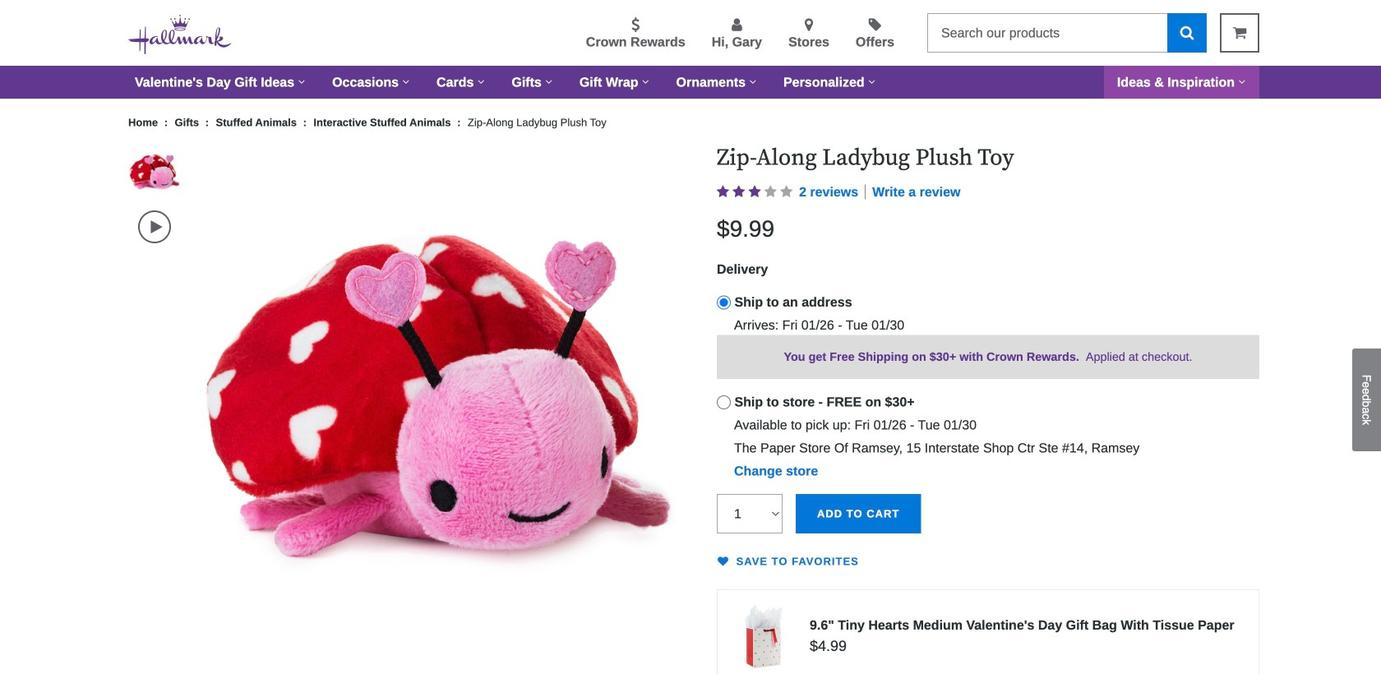 Task type: locate. For each thing, give the bounding box(es) containing it.
4 icon image from the left
[[765, 185, 777, 199]]

icon image
[[717, 185, 729, 199], [733, 185, 745, 199], [749, 185, 761, 199], [765, 185, 777, 199], [780, 185, 793, 199]]

menu bar
[[122, 66, 1260, 99]]

3 icon image from the left
[[749, 185, 761, 199]]

5 icon image from the left
[[780, 185, 793, 199]]

zip-along ladybug plush toy image
[[128, 145, 181, 197], [194, 145, 684, 635]]

region
[[122, 145, 1260, 674]]

1 icon image from the left
[[717, 185, 729, 199]]

shopping cart image
[[1233, 25, 1247, 40]]

2 icon image from the left
[[733, 185, 745, 199]]

1 horizontal spatial zip-along ladybug plush toy image
[[194, 145, 684, 635]]

0 horizontal spatial zip-along ladybug plush toy image
[[128, 145, 181, 197]]

menu
[[258, 14, 914, 52]]

None radio
[[717, 296, 731, 310], [717, 396, 731, 410], [717, 296, 731, 310], [717, 396, 731, 410]]

9.6" tiny hearts medium valentine's day gift bag with tissue paper image
[[731, 604, 797, 669]]

banner
[[0, 0, 1381, 99]]

None search field
[[927, 13, 1207, 53]]



Task type: describe. For each thing, give the bounding box(es) containing it.
search image
[[1180, 25, 1194, 40]]

Search our products search field
[[927, 13, 1167, 53]]

hallmark image
[[128, 15, 232, 54]]

2 zip-along ladybug plush toy image from the left
[[194, 145, 684, 635]]

1 zip-along ladybug plush toy image from the left
[[128, 145, 181, 197]]

heart image
[[717, 556, 733, 567]]



Task type: vqa. For each thing, say whether or not it's contained in the screenshot.
radio
yes



